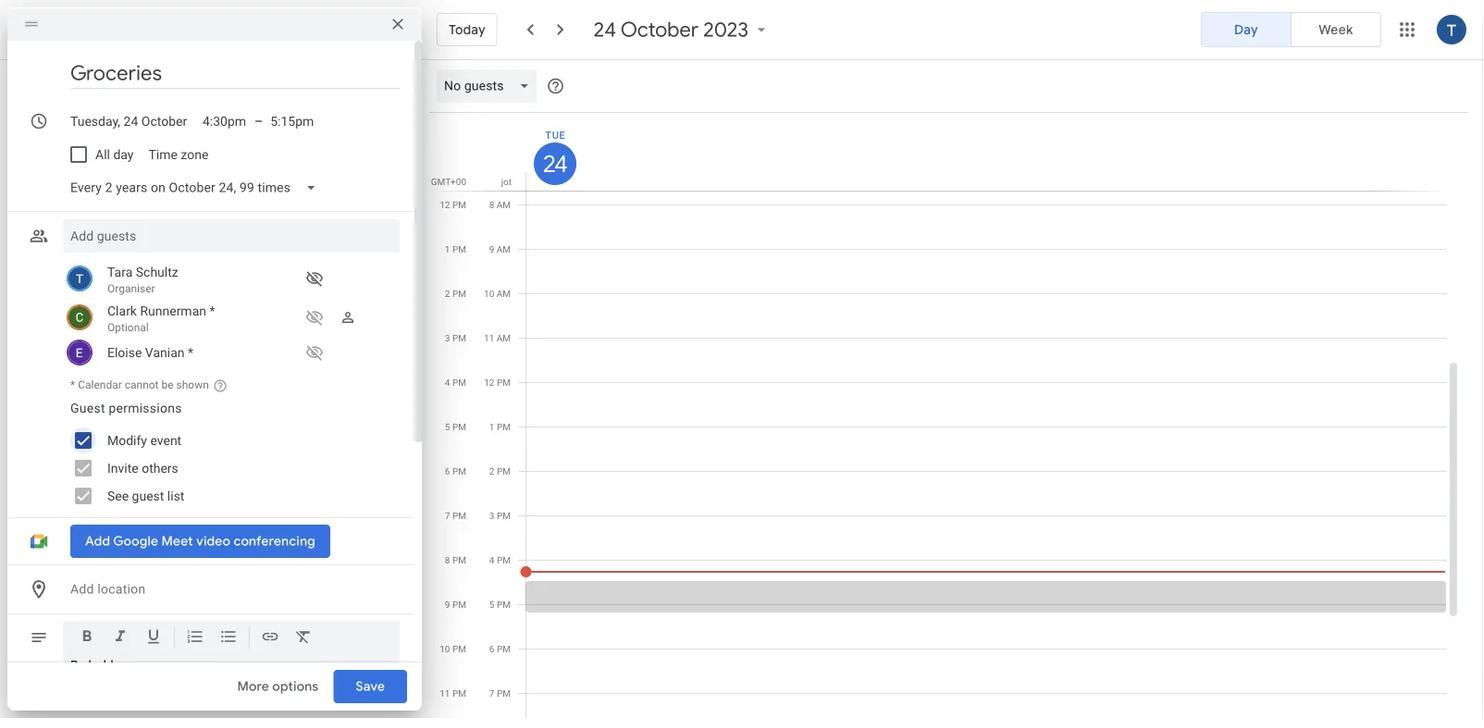 Task type: vqa. For each thing, say whether or not it's contained in the screenshot.
Support ICON
no



Task type: locate. For each thing, give the bounding box(es) containing it.
clark runnerman * optional
[[107, 303, 215, 334]]

bold
[[88, 658, 114, 673]]

gmt+00
[[431, 176, 467, 187]]

1 vertical spatial 12 pm
[[484, 377, 511, 388]]

1 vertical spatial 1
[[490, 421, 495, 432]]

* right vanian
[[188, 345, 193, 360]]

show schedule of eloise vanian image
[[300, 338, 330, 367]]

zone
[[181, 147, 209, 162]]

0 vertical spatial 9
[[489, 243, 495, 255]]

24 inside tue 24
[[543, 149, 566, 178]]

1 vertical spatial 11
[[440, 688, 450, 699]]

1 vertical spatial 10
[[440, 643, 450, 654]]

3
[[445, 332, 450, 343], [490, 510, 495, 521]]

schultz
[[136, 264, 178, 280]]

10 up 11 am at the top of page
[[484, 288, 495, 299]]

6 pm up "8 pm"
[[445, 466, 467, 477]]

tue 24
[[543, 129, 566, 178]]

12 pm down gmt+00
[[440, 199, 467, 210]]

9 for 9 pm
[[445, 599, 450, 610]]

group
[[63, 393, 400, 510]]

1 horizontal spatial 1 pm
[[490, 421, 511, 432]]

am down 9 am
[[497, 288, 511, 299]]

2 vertical spatial *
[[70, 378, 75, 391]]

1 vertical spatial 2 pm
[[490, 466, 511, 477]]

1 vertical spatial 12
[[484, 377, 495, 388]]

0 horizontal spatial *
[[70, 378, 75, 391]]

tara schultz, organiser tree item
[[63, 260, 400, 299]]

0 vertical spatial *
[[210, 303, 215, 318]]

1 pm
[[445, 243, 467, 255], [490, 421, 511, 432]]

0 horizontal spatial 1
[[445, 243, 450, 255]]

0 horizontal spatial 3 pm
[[445, 332, 467, 343]]

0 horizontal spatial 5 pm
[[445, 421, 467, 432]]

9 pm
[[445, 599, 467, 610]]

runnerman
[[140, 303, 206, 318]]

be bold
[[70, 658, 114, 673]]

1 horizontal spatial 2 pm
[[490, 466, 511, 477]]

time zone
[[148, 147, 209, 162]]

* down tara schultz, organiser tree item
[[210, 303, 215, 318]]

0 horizontal spatial 5
[[445, 421, 450, 432]]

Day radio
[[1201, 12, 1292, 47]]

be
[[70, 658, 85, 673]]

permissions
[[109, 400, 182, 416]]

0 vertical spatial 2
[[445, 288, 450, 299]]

invite
[[107, 460, 139, 476]]

10 pm
[[440, 643, 467, 654]]

0 horizontal spatial 6 pm
[[445, 466, 467, 477]]

1 horizontal spatial 6 pm
[[490, 643, 511, 654]]

1 horizontal spatial 7 pm
[[490, 688, 511, 699]]

1 down 11 am at the top of page
[[490, 421, 495, 432]]

event
[[150, 433, 182, 448]]

bulleted list image
[[219, 628, 238, 649]]

1 horizontal spatial 1
[[490, 421, 495, 432]]

am down 10 am
[[497, 332, 511, 343]]

calendar
[[78, 378, 122, 391]]

0 vertical spatial 11
[[484, 332, 495, 343]]

am
[[497, 199, 511, 210], [497, 243, 511, 255], [497, 288, 511, 299], [497, 332, 511, 343]]

guests invited to this event. tree
[[63, 260, 400, 367]]

insert link image
[[261, 628, 280, 649]]

4
[[445, 377, 450, 388], [490, 554, 495, 566]]

eloise
[[107, 345, 142, 360]]

1 horizontal spatial 8
[[489, 199, 495, 210]]

guest
[[70, 400, 105, 416]]

day
[[1235, 21, 1259, 37]]

guest
[[132, 488, 164, 504]]

8 up 9 pm
[[445, 554, 450, 566]]

0 vertical spatial 6
[[445, 466, 450, 477]]

* for eloise vanian *
[[188, 345, 193, 360]]

5
[[445, 421, 450, 432], [490, 599, 495, 610]]

7 pm
[[445, 510, 467, 521], [490, 688, 511, 699]]

6 pm right 10 pm
[[490, 643, 511, 654]]

9 up 10 pm
[[445, 599, 450, 610]]

option group
[[1201, 12, 1382, 47]]

24 down tue
[[543, 149, 566, 178]]

6 up "8 pm"
[[445, 466, 450, 477]]

bold image
[[78, 628, 96, 649]]

0 horizontal spatial 1 pm
[[445, 243, 467, 255]]

1 horizontal spatial 7
[[490, 688, 495, 699]]

am for 11 am
[[497, 332, 511, 343]]

modify
[[107, 433, 147, 448]]

1 horizontal spatial 5
[[490, 599, 495, 610]]

0 horizontal spatial 9
[[445, 599, 450, 610]]

7 right 11 pm on the bottom of page
[[490, 688, 495, 699]]

7 pm up "8 pm"
[[445, 510, 467, 521]]

1 vertical spatial 7
[[490, 688, 495, 699]]

* inside eloise vanian tree item
[[188, 345, 193, 360]]

10 for 10 am
[[484, 288, 495, 299]]

7 up "8 pm"
[[445, 510, 450, 521]]

1 horizontal spatial 10
[[484, 288, 495, 299]]

1 horizontal spatial *
[[188, 345, 193, 360]]

eloise vanian *
[[107, 345, 193, 360]]

1 pm down 11 am at the top of page
[[490, 421, 511, 432]]

0 vertical spatial 3
[[445, 332, 450, 343]]

1 vertical spatial 9
[[445, 599, 450, 610]]

0 vertical spatial 5 pm
[[445, 421, 467, 432]]

1 vertical spatial 3 pm
[[490, 510, 511, 521]]

1 horizontal spatial 5 pm
[[490, 599, 511, 610]]

8 am
[[489, 199, 511, 210]]

3 am from the top
[[497, 288, 511, 299]]

1 vertical spatial 7 pm
[[490, 688, 511, 699]]

None field
[[437, 69, 545, 103], [63, 171, 331, 205], [437, 69, 545, 103], [63, 171, 331, 205]]

8 up 9 am
[[489, 199, 495, 210]]

2 pm
[[445, 288, 467, 299], [490, 466, 511, 477]]

1 horizontal spatial 11
[[484, 332, 495, 343]]

1 horizontal spatial 24
[[594, 17, 617, 43]]

1 horizontal spatial 12
[[484, 377, 495, 388]]

0 horizontal spatial 24
[[543, 149, 566, 178]]

all day
[[95, 147, 134, 162]]

0 horizontal spatial 8
[[445, 554, 450, 566]]

5 pm
[[445, 421, 467, 432], [490, 599, 511, 610]]

11 am
[[484, 332, 511, 343]]

october
[[621, 17, 699, 43]]

1 left 9 am
[[445, 243, 450, 255]]

0 vertical spatial 10
[[484, 288, 495, 299]]

2 horizontal spatial *
[[210, 303, 215, 318]]

0 horizontal spatial 6
[[445, 466, 450, 477]]

1 horizontal spatial 4
[[490, 554, 495, 566]]

2023
[[704, 17, 749, 43]]

10
[[484, 288, 495, 299], [440, 643, 450, 654]]

pm
[[453, 199, 467, 210], [453, 243, 467, 255], [453, 288, 467, 299], [453, 332, 467, 343], [453, 377, 467, 388], [497, 377, 511, 388], [453, 421, 467, 432], [497, 421, 511, 432], [453, 466, 467, 477], [497, 466, 511, 477], [453, 510, 467, 521], [497, 510, 511, 521], [453, 554, 467, 566], [497, 554, 511, 566], [453, 599, 467, 610], [497, 599, 511, 610], [453, 643, 467, 654], [497, 643, 511, 654], [453, 688, 467, 699], [497, 688, 511, 699]]

6 pm
[[445, 466, 467, 477], [490, 643, 511, 654]]

optional
[[107, 321, 149, 334]]

8
[[489, 199, 495, 210], [445, 554, 450, 566]]

1 horizontal spatial 4 pm
[[490, 554, 511, 566]]

9
[[489, 243, 495, 255], [445, 599, 450, 610]]

0 horizontal spatial 10
[[440, 643, 450, 654]]

day
[[113, 147, 134, 162]]

12 down gmt+00
[[440, 199, 450, 210]]

10 up 11 pm on the bottom of page
[[440, 643, 450, 654]]

1 horizontal spatial 6
[[490, 643, 495, 654]]

11 down 10 am
[[484, 332, 495, 343]]

1 vertical spatial 6
[[490, 643, 495, 654]]

1 vertical spatial 3
[[490, 510, 495, 521]]

add location
[[70, 582, 146, 597]]

0 vertical spatial 7 pm
[[445, 510, 467, 521]]

1 vertical spatial *
[[188, 345, 193, 360]]

Start time text field
[[203, 110, 247, 132]]

0 vertical spatial 2 pm
[[445, 288, 467, 299]]

24 left october
[[594, 17, 617, 43]]

7
[[445, 510, 450, 521], [490, 688, 495, 699]]

am for 8 am
[[497, 199, 511, 210]]

0 vertical spatial 4 pm
[[445, 377, 467, 388]]

11
[[484, 332, 495, 343], [440, 688, 450, 699]]

1 vertical spatial 2
[[490, 466, 495, 477]]

location
[[98, 582, 146, 597]]

guest permissions
[[70, 400, 182, 416]]

am down 8 am
[[497, 243, 511, 255]]

0 vertical spatial 5
[[445, 421, 450, 432]]

1 vertical spatial 4
[[490, 554, 495, 566]]

am down 'jot'
[[497, 199, 511, 210]]

today button
[[437, 7, 498, 52]]

0 vertical spatial 12 pm
[[440, 199, 467, 210]]

12
[[440, 199, 450, 210], [484, 377, 495, 388]]

numbered list image
[[186, 628, 205, 649]]

1 vertical spatial 24
[[543, 149, 566, 178]]

6 right 10 pm
[[490, 643, 495, 654]]

* inside the clark runnerman * optional
[[210, 303, 215, 318]]

jot
[[501, 176, 512, 187]]

11 down 10 pm
[[440, 688, 450, 699]]

0 horizontal spatial 11
[[440, 688, 450, 699]]

0 vertical spatial 4
[[445, 377, 450, 388]]

12 pm
[[440, 199, 467, 210], [484, 377, 511, 388]]

1 horizontal spatial 3
[[490, 510, 495, 521]]

6
[[445, 466, 450, 477], [490, 643, 495, 654]]

1 vertical spatial 8
[[445, 554, 450, 566]]

1 horizontal spatial 9
[[489, 243, 495, 255]]

0 vertical spatial 8
[[489, 199, 495, 210]]

9 for 9 am
[[489, 243, 495, 255]]

11 pm
[[440, 688, 467, 699]]

0 vertical spatial 12
[[440, 199, 450, 210]]

3 pm
[[445, 332, 467, 343], [490, 510, 511, 521]]

2 am from the top
[[497, 243, 511, 255]]

show schedule of clark runnerman image
[[300, 303, 330, 332]]

4 am from the top
[[497, 332, 511, 343]]

12 pm down 11 am at the top of page
[[484, 377, 511, 388]]

0 horizontal spatial 12 pm
[[440, 199, 467, 210]]

0 vertical spatial 24
[[594, 17, 617, 43]]

tuesday, 24 october, today element
[[534, 143, 577, 185]]

24
[[594, 17, 617, 43], [543, 149, 566, 178]]

12 down 11 am at the top of page
[[484, 377, 495, 388]]

see guest list
[[107, 488, 185, 504]]

9 up 10 am
[[489, 243, 495, 255]]

2
[[445, 288, 450, 299], [490, 466, 495, 477]]

4 pm
[[445, 377, 467, 388], [490, 554, 511, 566]]

7 pm right 11 pm on the bottom of page
[[490, 688, 511, 699]]

add location button
[[63, 573, 400, 606]]

Week radio
[[1291, 12, 1382, 47]]

0 horizontal spatial 7 pm
[[445, 510, 467, 521]]

formatting options toolbar
[[63, 621, 400, 660]]

*
[[210, 303, 215, 318], [188, 345, 193, 360], [70, 378, 75, 391]]

1 am from the top
[[497, 199, 511, 210]]

0 vertical spatial 7
[[445, 510, 450, 521]]

0 horizontal spatial 2
[[445, 288, 450, 299]]

1 pm left 9 am
[[445, 243, 467, 255]]

* left calendar
[[70, 378, 75, 391]]

1
[[445, 243, 450, 255], [490, 421, 495, 432]]



Task type: describe. For each thing, give the bounding box(es) containing it.
End time text field
[[270, 110, 315, 132]]

1 horizontal spatial 12 pm
[[484, 377, 511, 388]]

24 october 2023 button
[[587, 17, 779, 43]]

underline image
[[144, 628, 163, 649]]

shown
[[176, 378, 209, 391]]

0 vertical spatial 3 pm
[[445, 332, 467, 343]]

today
[[449, 22, 486, 38]]

0 vertical spatial 1 pm
[[445, 243, 467, 255]]

add
[[70, 582, 94, 597]]

list
[[167, 488, 185, 504]]

* for clark runnerman * optional
[[210, 303, 215, 318]]

1 vertical spatial 6 pm
[[490, 643, 511, 654]]

all
[[95, 147, 110, 162]]

0 horizontal spatial 4
[[445, 377, 450, 388]]

0 vertical spatial 6 pm
[[445, 466, 467, 477]]

0 vertical spatial 1
[[445, 243, 450, 255]]

invite others
[[107, 460, 178, 476]]

11 for 11 am
[[484, 332, 495, 343]]

8 for 8 pm
[[445, 554, 450, 566]]

tara
[[107, 264, 133, 280]]

0 horizontal spatial 2 pm
[[445, 288, 467, 299]]

1 vertical spatial 4 pm
[[490, 554, 511, 566]]

8 for 8 am
[[489, 199, 495, 210]]

option group containing day
[[1201, 12, 1382, 47]]

10 for 10 pm
[[440, 643, 450, 654]]

Guests text field
[[70, 219, 392, 253]]

1 horizontal spatial 3 pm
[[490, 510, 511, 521]]

week
[[1319, 21, 1354, 37]]

24 grid
[[429, 113, 1462, 718]]

remove formatting image
[[294, 628, 313, 649]]

group containing guest permissions
[[63, 393, 400, 510]]

0 horizontal spatial 4 pm
[[445, 377, 467, 388]]

time
[[148, 147, 178, 162]]

* calendar cannot be shown
[[70, 378, 209, 391]]

9 am
[[489, 243, 511, 255]]

Start date text field
[[70, 110, 188, 132]]

to element
[[255, 114, 263, 129]]

eloise vanian tree item
[[63, 338, 400, 367]]

time zone button
[[141, 138, 216, 171]]

italic image
[[111, 628, 130, 649]]

1 vertical spatial 5 pm
[[490, 599, 511, 610]]

tara schultz organiser
[[107, 264, 178, 295]]

8 pm
[[445, 554, 467, 566]]

cannot
[[125, 378, 159, 391]]

10 am
[[484, 288, 511, 299]]

modify event
[[107, 433, 182, 448]]

0 horizontal spatial 3
[[445, 332, 450, 343]]

clark
[[107, 303, 137, 318]]

am for 9 am
[[497, 243, 511, 255]]

1 vertical spatial 1 pm
[[490, 421, 511, 432]]

1 vertical spatial 5
[[490, 599, 495, 610]]

Description text field
[[70, 658, 392, 718]]

–
[[255, 114, 263, 129]]

tue
[[545, 129, 566, 141]]

organiser
[[107, 282, 155, 295]]

be
[[162, 378, 174, 391]]

1 horizontal spatial 2
[[490, 466, 495, 477]]

Add title text field
[[70, 59, 400, 87]]

am for 10 am
[[497, 288, 511, 299]]

24 column header
[[526, 113, 1447, 191]]

others
[[142, 460, 178, 476]]

11 for 11 pm
[[440, 688, 450, 699]]

0 horizontal spatial 7
[[445, 510, 450, 521]]

24 october 2023
[[594, 17, 749, 43]]

clark runnerman, optional tree item
[[63, 299, 400, 338]]

vanian
[[145, 345, 185, 360]]

see
[[107, 488, 129, 504]]

0 horizontal spatial 12
[[440, 199, 450, 210]]



